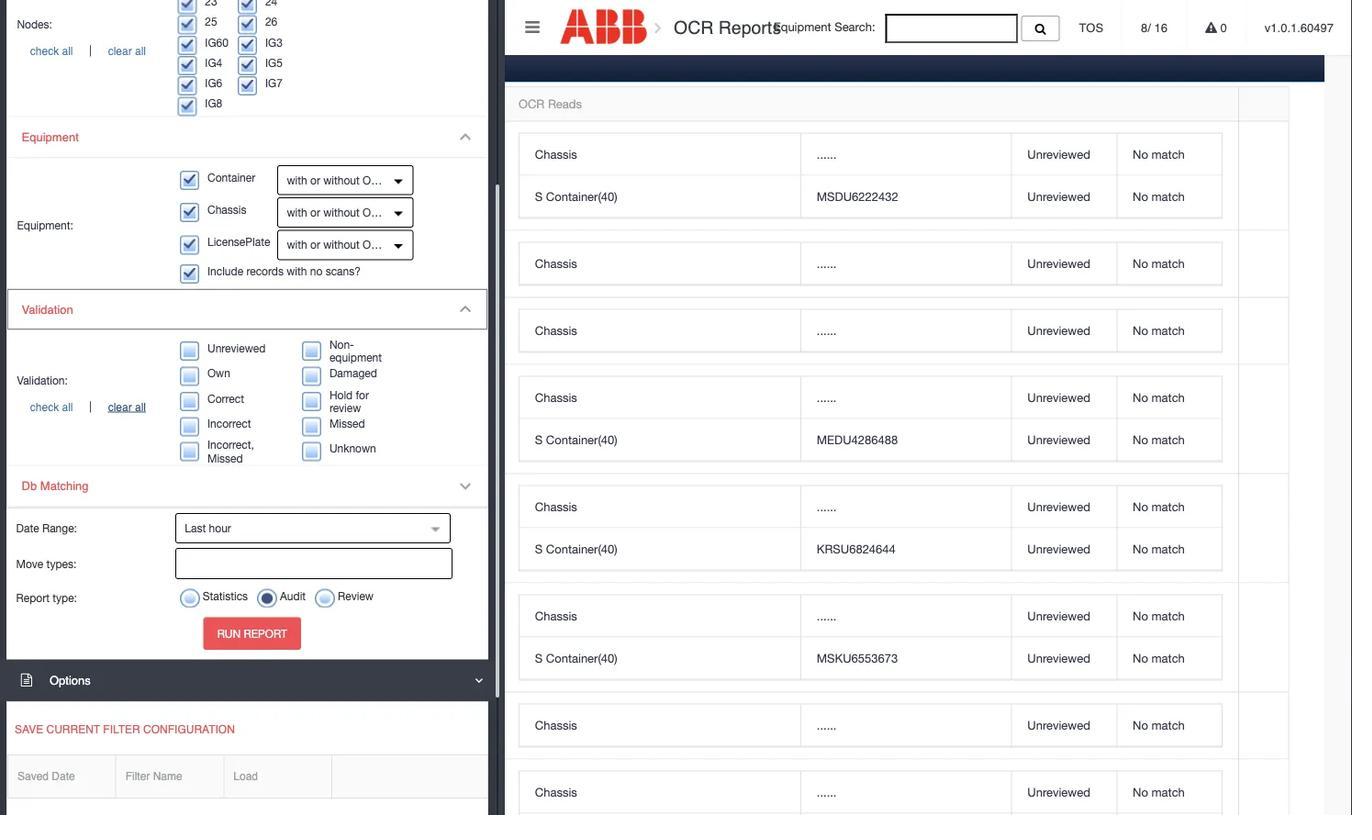 Task type: describe. For each thing, give the bounding box(es) containing it.
check all link for nodes:
[[17, 45, 86, 58]]

10- for 13:24:31
[[109, 333, 127, 347]]

5 match from the top
[[1152, 390, 1185, 405]]

row containing ap20231016001775
[[62, 298, 1289, 365]]

check for validation:
[[30, 401, 59, 413]]

unreviewed cell for ...... 'cell' related to 2nd no match cell from the bottom
[[1011, 705, 1117, 747]]

reads
[[548, 97, 582, 111]]

ig5
[[265, 56, 283, 69]]

3 match from the top
[[1152, 256, 1185, 270]]

...... for chassis cell corresponding to ...... 'cell' for 4th no match cell from the top of the page
[[817, 323, 837, 337]]

check all for validation:
[[30, 401, 73, 413]]

with or without ocr for licenseplate
[[287, 238, 387, 251]]

exit for 26
[[389, 719, 414, 733]]

1 no match cell from the top
[[1117, 133, 1222, 176]]

hour
[[209, 522, 231, 534]]

11 no match cell from the top
[[1117, 705, 1222, 747]]

chassis for ...... 'cell' related to 2nd no match cell from the bottom
[[535, 718, 577, 732]]

row group for ig3 cell
[[520, 377, 1222, 461]]

unreviewed for 4th no match cell from the top of the page
[[1028, 323, 1091, 337]]

10 match from the top
[[1152, 651, 1185, 665]]

8 match from the top
[[1152, 542, 1185, 556]]

25 cell for msku6553673
[[290, 584, 373, 693]]

ig6
[[205, 76, 222, 89]]

0 vertical spatial 25
[[205, 15, 217, 28]]

ocr reads row
[[62, 87, 1289, 121]]

no match for unreviewed cell for first no match cell's ...... 'cell'
[[1133, 147, 1185, 161]]

4 with from the top
[[287, 265, 307, 277]]

equipment search:
[[774, 20, 885, 34]]

exit cell for 21
[[373, 474, 503, 584]]

row containing ap20231016001777
[[62, 231, 1289, 298]]

load
[[234, 770, 258, 783]]

8/ 16 button
[[1123, 0, 1186, 55]]

10 no match cell from the top
[[1117, 638, 1222, 680]]

validation
[[22, 303, 73, 316]]

21
[[306, 521, 319, 535]]

4 match from the top
[[1152, 323, 1185, 337]]

7 match from the top
[[1152, 500, 1185, 514]]

ocr for licenseplate
[[363, 238, 387, 251]]

review
[[338, 590, 374, 603]]

s container(40) for msku6553673
[[535, 651, 618, 665]]

ap20231016001777 2023-10-16 13:25:03
[[78, 247, 190, 280]]

with for container
[[287, 174, 307, 186]]

7 no match cell from the top
[[1117, 486, 1222, 528]]

chassis cell for ...... 'cell' for 4th no match cell from the top of the page
[[520, 310, 801, 352]]

matching
[[40, 479, 89, 493]]

ap20231016001772
[[78, 512, 186, 526]]

ap20231016001774
[[78, 402, 186, 417]]

with or without ocr for chassis
[[287, 206, 387, 219]]

audit
[[280, 590, 306, 603]]

26 inside menu
[[265, 15, 278, 28]]

container(40) for krsu6824644
[[546, 542, 618, 556]]

unreviewed cell for ...... 'cell' for 4th no match cell from the top of the page
[[1011, 310, 1117, 352]]

s container(40) cell for msku6553673
[[520, 638, 801, 680]]

0 vertical spatial missed
[[330, 417, 365, 430]]

8/ 16
[[1141, 21, 1168, 34]]

chassis cell for first no match cell's ...... 'cell'
[[520, 133, 801, 176]]

without for container
[[323, 174, 360, 186]]

missed inside incorrect, missed
[[207, 452, 243, 465]]

chassis for ...... 'cell' related to 9th no match cell
[[535, 609, 577, 623]]

nodes:
[[17, 18, 52, 31]]

ap20231016001776 2023-10-16 13:24:54
[[78, 159, 190, 192]]

run report
[[217, 627, 287, 640]]

db matching
[[22, 479, 89, 493]]

krsu6824644 cell
[[801, 528, 1011, 571]]

unreviewed cell for eighth no match cell from the bottom of the page ...... 'cell'
[[1011, 377, 1117, 419]]

13:25:03
[[143, 266, 190, 280]]

ap20231016001775 2023-10-16 13:24:31
[[78, 314, 190, 347]]

no match for msdu6222432 'cell' at the right top of page unreviewed cell
[[1133, 189, 1185, 203]]

ap20231016001774 2023-10-16 13:24:16
[[78, 402, 190, 436]]

equipment link
[[7, 117, 488, 158]]

include
[[207, 265, 243, 277]]

unreviewed for 5th no match cell from the bottom of the page
[[1028, 542, 1091, 556]]

grid inside tab list
[[62, 87, 1289, 815]]

no for 5th no match cell from the bottom of the page
[[1133, 542, 1149, 556]]

load link
[[224, 756, 331, 798]]

scans?
[[326, 265, 361, 277]]

last hour
[[185, 522, 231, 534]]

unknown
[[330, 442, 376, 455]]

...... for ...... 'cell' for first no match cell from the bottom of the page's chassis cell
[[817, 785, 837, 800]]

1 match from the top
[[1152, 147, 1185, 161]]

hold
[[330, 388, 353, 401]]

12 no match cell from the top
[[1117, 772, 1222, 814]]

13:24:31
[[143, 333, 190, 347]]

ig60
[[205, 36, 229, 48]]

damaged
[[330, 367, 377, 379]]

16 for 26
[[127, 728, 140, 742]]

search image
[[1035, 23, 1046, 35]]

row containing ap20231016001773
[[62, 693, 1289, 760]]

with for chassis
[[287, 206, 307, 219]]

unreviewed for 9th no match cell
[[1028, 609, 1091, 623]]

ig3 cell
[[290, 365, 373, 474]]

clear all link for nodes:
[[95, 45, 159, 58]]

no for 4th no match cell from the top of the page
[[1133, 323, 1149, 337]]

correct
[[207, 392, 244, 405]]

run
[[217, 627, 241, 640]]

ap20231016001773 2023-10-16 13:23:58
[[78, 709, 190, 742]]

filter
[[125, 770, 150, 783]]

22
[[306, 324, 319, 338]]

cell containing ap20231016001774
[[62, 365, 290, 474]]

23
[[306, 257, 319, 271]]

23 cell
[[290, 231, 373, 298]]

statistics
[[203, 590, 248, 603]]

unreviewed cell for medu4286488 cell
[[1011, 419, 1117, 461]]

licenseplate
[[207, 235, 270, 248]]

...... cell for 4th no match cell from the top of the page
[[801, 310, 1011, 352]]

incorrect,
[[207, 439, 254, 451]]

cell containing ap20231016001775
[[62, 298, 290, 365]]

...... cell for 9th no match cell
[[801, 596, 1011, 638]]

move types:
[[16, 557, 76, 570]]

unreviewed cell for ...... 'cell' related to 7th no match cell from the top of the page
[[1011, 486, 1117, 528]]

2023- for 2023-10-16 13:23:56
[[78, 531, 109, 545]]

type:
[[53, 592, 77, 605]]

4 no match cell from the top
[[1117, 310, 1222, 352]]

12 match from the top
[[1152, 785, 1185, 800]]

13:24:54
[[143, 178, 190, 192]]

...... cell for 2nd no match cell from the bottom
[[801, 705, 1011, 747]]

8 no match cell from the top
[[1117, 528, 1222, 571]]

16 for 22
[[127, 333, 140, 347]]

options
[[50, 674, 91, 688]]

reports inside tab list
[[141, 61, 196, 75]]

tab list containing reports
[[61, 51, 1325, 815]]

unreviewed cell for msdu6222432 'cell' at the right top of page
[[1011, 176, 1117, 218]]

validation:
[[17, 374, 68, 386]]

msdu6222432 cell
[[801, 176, 1011, 218]]

chassis for ...... 'cell' related to 7th no match cell from the top of the page
[[535, 500, 577, 514]]

no match for unreviewed cell corresponding to eighth no match cell from the bottom of the page ...... 'cell'
[[1133, 390, 1185, 405]]

...... cell for eighth no match cell from the bottom of the page
[[801, 377, 1011, 419]]

unreviewed cell for ...... 'cell' for first no match cell from the bottom of the page
[[1011, 772, 1117, 814]]

ig3 inside cell
[[306, 412, 325, 426]]

ap20231016001770
[[78, 797, 186, 812]]

s container(40) for krsu6824644
[[535, 542, 618, 556]]

no match for unreviewed cell related to ...... 'cell' related to 7th no match cell from the top of the page
[[1133, 500, 1185, 514]]

medu4286488 cell
[[801, 419, 1011, 461]]

validation link
[[7, 289, 488, 331]]

s for msdu6222432
[[535, 189, 543, 203]]

saved date
[[17, 770, 75, 783]]

26 inside the 26 cell
[[306, 719, 319, 733]]

6 match from the top
[[1152, 433, 1185, 447]]

equipment
[[330, 351, 382, 364]]

chassis cell for eighth no match cell from the bottom of the page ...... 'cell'
[[520, 377, 801, 419]]

clear for nodes:
[[108, 45, 132, 58]]

equipment for equipment search:
[[774, 20, 832, 34]]

2023- for 2023-10-16 13:25:03
[[78, 266, 109, 280]]

hold for review
[[330, 388, 369, 414]]

11 match from the top
[[1152, 718, 1185, 732]]

ocr for container
[[363, 174, 387, 186]]

exit cell for 23
[[373, 231, 503, 298]]

for
[[356, 388, 369, 401]]

s container(40) cell for krsu6824644
[[520, 528, 801, 571]]

chassis cell for ...... 'cell' related to 2nd no match cell from the bottom
[[520, 705, 801, 747]]

container(40) for medu4286488
[[546, 433, 618, 447]]

saved date link
[[8, 756, 115, 798]]

s for medu4286488
[[535, 433, 543, 447]]

22 cell
[[290, 298, 373, 365]]

no
[[310, 265, 323, 277]]

...... cell for 7th no match cell from the top of the page
[[801, 486, 1011, 528]]

ap20231016001773
[[78, 709, 186, 723]]

filter name link
[[116, 756, 223, 798]]

exit cell for 26
[[373, 693, 503, 760]]

reports link
[[128, 51, 208, 88]]

search:
[[835, 20, 876, 34]]

0 horizontal spatial date
[[16, 522, 39, 535]]

with or without ocr for container
[[287, 174, 387, 186]]

cell containing ap20231016001772
[[62, 474, 290, 584]]

ig4
[[205, 56, 222, 69]]

without for chassis
[[323, 206, 360, 219]]

no match for ...... 'cell' for 4th no match cell from the top of the page's unreviewed cell
[[1133, 323, 1185, 337]]

saved
[[17, 770, 49, 783]]

chassis cell for ...... 'cell' related to 9th no match cell
[[520, 596, 801, 638]]

no match for unreviewed cell corresponding to msku6553673 cell
[[1133, 651, 1185, 665]]

msdu6222432
[[817, 189, 899, 203]]

no for eighth no match cell from the bottom of the page
[[1133, 390, 1149, 405]]

unreviewed for first no match cell from the bottom of the page
[[1028, 785, 1091, 800]]

unreviewed for 10th no match cell
[[1028, 651, 1091, 665]]

krsu6824644
[[817, 542, 896, 556]]

ocr for chassis
[[363, 206, 387, 219]]



Task type: vqa. For each thing, say whether or not it's contained in the screenshot.
The Exit to the middle
no



Task type: locate. For each thing, give the bounding box(es) containing it.
exit cell for 22
[[373, 298, 503, 365]]

10- inside ap20231016001774 2023-10-16 13:24:16
[[109, 421, 127, 436]]

grid
[[62, 87, 1289, 815]]

msku6553673
[[817, 651, 898, 665]]

2 no from the top
[[1133, 189, 1149, 203]]

s container(40)
[[535, 189, 618, 203], [535, 433, 618, 447], [535, 542, 618, 556], [535, 651, 618, 665]]

ig7
[[265, 76, 283, 89]]

2 container(40) from the top
[[546, 433, 618, 447]]

1 clear all link from the top
[[95, 45, 159, 58]]

8/
[[1141, 21, 1151, 34]]

10- down ap20231016001775
[[109, 333, 127, 347]]

4 ...... from the top
[[817, 390, 837, 405]]

tab
[[64, 51, 130, 82]]

2 clear from the top
[[108, 401, 132, 413]]

5 exit cell from the top
[[373, 693, 503, 760]]

unreviewed cell for ...... 'cell' corresponding to third no match cell from the top
[[1011, 243, 1117, 285]]

4 ...... cell from the top
[[801, 377, 1011, 419]]

ocr
[[674, 17, 714, 38], [519, 97, 545, 111], [363, 174, 387, 186], [363, 206, 387, 219], [363, 238, 387, 251]]

10- for 13:23:58
[[109, 728, 127, 742]]

1 vertical spatial without
[[323, 206, 360, 219]]

cell containing ap20231016001773
[[62, 693, 290, 760]]

tos
[[1079, 21, 1104, 34]]

16 down ap20231016001776
[[127, 178, 140, 192]]

26 up load link
[[306, 719, 319, 733]]

16 down ap20231016001775
[[127, 333, 140, 347]]

1 vertical spatial check all
[[30, 401, 73, 413]]

2023- right range: on the left bottom
[[78, 531, 109, 545]]

non-
[[330, 338, 354, 351]]

no match for ...... 'cell' for first no match cell from the bottom of the page unreviewed cell
[[1133, 785, 1185, 800]]

equipment for equipment
[[22, 130, 79, 144]]

1 vertical spatial 26
[[306, 719, 319, 733]]

1 vertical spatial ig3
[[306, 412, 325, 426]]

date left range: on the left bottom
[[16, 522, 39, 535]]

25 up ig60
[[205, 15, 217, 28]]

| inside validation menu item
[[86, 399, 95, 412]]

26 up ig5
[[265, 15, 278, 28]]

0 button
[[1187, 0, 1246, 55]]

records
[[246, 265, 284, 277]]

10- for 13:24:16
[[109, 421, 127, 436]]

bars image
[[525, 18, 540, 35]]

8 chassis cell from the top
[[520, 772, 801, 814]]

clear all up the 13:24:16 in the bottom of the page
[[108, 401, 146, 413]]

10- down 'ap20231016001774'
[[109, 421, 127, 436]]

...... cell for third no match cell from the top
[[801, 243, 1011, 285]]

9 match from the top
[[1152, 609, 1185, 623]]

| for nodes:
[[86, 44, 95, 56]]

...... cell
[[801, 133, 1011, 176], [801, 243, 1011, 285], [801, 310, 1011, 352], [801, 377, 1011, 419], [801, 486, 1011, 528], [801, 596, 1011, 638], [801, 705, 1011, 747], [801, 772, 1011, 814]]

without for licenseplate
[[323, 238, 360, 251]]

10 no from the top
[[1133, 651, 1149, 665]]

16 inside ap20231016001774 2023-10-16 13:24:16
[[127, 421, 140, 436]]

16 for 23
[[127, 266, 140, 280]]

......
[[817, 147, 837, 161], [817, 256, 837, 270], [817, 323, 837, 337], [817, 390, 837, 405], [817, 500, 837, 514], [817, 609, 837, 623], [817, 718, 837, 732], [817, 785, 837, 800]]

date right saved
[[52, 770, 75, 783]]

2 unreviewed cell from the top
[[1011, 176, 1117, 218]]

menu containing equipment
[[6, 0, 488, 508]]

row group for msku6553673 25 cell
[[520, 596, 1222, 680]]

unreviewed for third no match cell from the top
[[1028, 256, 1091, 270]]

0 horizontal spatial missed
[[207, 452, 243, 465]]

no for first no match cell from the bottom of the page
[[1133, 785, 1149, 800]]

2 | from the top
[[86, 399, 95, 412]]

tos button
[[1061, 0, 1122, 55]]

clear all for nodes:
[[108, 45, 146, 58]]

0 vertical spatial check
[[30, 45, 59, 58]]

no match for ...... 'cell' related to 2nd no match cell from the bottom unreviewed cell
[[1133, 718, 1185, 732]]

2 clear all link from the top
[[95, 401, 159, 413]]

21 cell
[[290, 474, 373, 584]]

equipment left search:
[[774, 20, 832, 34]]

exit for 21
[[389, 521, 414, 535]]

26
[[265, 15, 278, 28], [306, 719, 319, 733]]

equipment menu item
[[7, 117, 488, 289]]

move
[[16, 557, 43, 570]]

3 no from the top
[[1133, 256, 1149, 270]]

all for clear all link corresponding to nodes:
[[135, 45, 146, 58]]

clear all
[[108, 45, 146, 58], [108, 401, 146, 413]]

3 s from the top
[[535, 542, 543, 556]]

row
[[62, 121, 1289, 231], [520, 133, 1222, 176], [520, 176, 1222, 218], [62, 231, 1289, 298], [520, 243, 1222, 285], [62, 298, 1289, 365], [520, 310, 1222, 352], [62, 365, 1289, 474], [520, 377, 1222, 419], [520, 419, 1222, 461], [62, 474, 1289, 584], [520, 486, 1222, 528], [520, 528, 1222, 571], [62, 584, 1289, 693], [520, 596, 1222, 638], [520, 638, 1222, 680], [62, 693, 1289, 760], [520, 705, 1222, 747], [7, 756, 488, 799], [62, 760, 1289, 815], [520, 772, 1222, 814], [520, 814, 1222, 815]]

missed down the 'incorrect,'
[[207, 452, 243, 465]]

unreviewed for 7th no match cell from the top of the page
[[1028, 500, 1091, 514]]

report right run
[[244, 627, 287, 640]]

1 vertical spatial 25 cell
[[290, 584, 373, 693]]

ig8
[[205, 97, 222, 109]]

reports
[[719, 17, 781, 38], [141, 61, 196, 75]]

3 no match from the top
[[1133, 256, 1185, 270]]

6 ...... cell from the top
[[801, 596, 1011, 638]]

ap20231016001772 2023-10-16 13:23:56
[[78, 512, 190, 545]]

s
[[535, 189, 543, 203], [535, 433, 543, 447], [535, 542, 543, 556], [535, 651, 543, 665]]

2 s container(40) from the top
[[535, 433, 618, 447]]

5 chassis cell from the top
[[520, 486, 801, 528]]

review
[[330, 402, 361, 414]]

3 ...... from the top
[[817, 323, 837, 337]]

unreviewed cell for msku6553673 cell
[[1011, 638, 1117, 680]]

4 no from the top
[[1133, 323, 1149, 337]]

no match cell
[[1117, 133, 1222, 176], [1117, 176, 1222, 218], [1117, 243, 1222, 285], [1117, 310, 1222, 352], [1117, 377, 1222, 419], [1117, 419, 1222, 461], [1117, 486, 1222, 528], [1117, 528, 1222, 571], [1117, 596, 1222, 638], [1117, 638, 1222, 680], [1117, 705, 1222, 747], [1117, 772, 1222, 814]]

0 vertical spatial |
[[86, 44, 95, 56]]

3 s container(40) cell from the top
[[520, 528, 801, 571]]

check all link down validation:
[[17, 401, 86, 413]]

clear all link up the 13:24:16 in the bottom of the page
[[95, 401, 159, 413]]

...... for chassis cell related to ...... 'cell' corresponding to third no match cell from the top
[[817, 256, 837, 270]]

9 no match from the top
[[1133, 609, 1185, 623]]

check all link down nodes:
[[17, 45, 86, 58]]

6 2023- from the top
[[78, 728, 109, 742]]

clear all link inside validation menu item
[[95, 401, 159, 413]]

1 ...... cell from the top
[[801, 133, 1011, 176]]

10- for 13:24:54
[[109, 178, 127, 192]]

row group for 21 cell
[[520, 486, 1222, 571]]

4 exit cell from the top
[[373, 474, 503, 584]]

0
[[1217, 21, 1227, 34]]

1 exit cell from the top
[[373, 121, 503, 231]]

1 s container(40) from the top
[[535, 189, 618, 203]]

13:23:56
[[143, 531, 190, 545]]

8 ...... cell from the top
[[801, 772, 1011, 814]]

9 no from the top
[[1133, 609, 1149, 623]]

1 s container(40) cell from the top
[[520, 176, 801, 218]]

2023- for 2023-10-16 13:24:31
[[78, 333, 109, 347]]

0 vertical spatial with or without ocr
[[287, 174, 387, 186]]

clear all inside validation menu item
[[108, 401, 146, 413]]

unreviewed cell
[[1011, 133, 1117, 176], [1011, 176, 1117, 218], [1011, 243, 1117, 285], [1011, 310, 1117, 352], [1011, 377, 1117, 419], [1011, 419, 1117, 461], [1011, 486, 1117, 528], [1011, 528, 1117, 571], [1011, 596, 1117, 638], [1011, 638, 1117, 680], [1011, 705, 1117, 747], [1011, 772, 1117, 814]]

4 s container(40) cell from the top
[[520, 638, 801, 680]]

0 vertical spatial clear all
[[108, 45, 146, 58]]

3 exit from the top
[[389, 324, 414, 338]]

or for chassis
[[310, 206, 320, 219]]

26 cell
[[290, 693, 373, 760]]

unreviewed for 2nd no match cell
[[1028, 189, 1091, 203]]

v1.0.1.60497 button
[[1247, 0, 1352, 55]]

with
[[287, 174, 307, 186], [287, 206, 307, 219], [287, 238, 307, 251], [287, 265, 307, 277]]

no for 2nd no match cell from the bottom
[[1133, 718, 1149, 732]]

1 horizontal spatial ig3
[[306, 412, 325, 426]]

no for first no match cell
[[1133, 147, 1149, 161]]

chassis
[[535, 147, 577, 161], [207, 203, 246, 216], [535, 256, 577, 270], [535, 323, 577, 337], [535, 390, 577, 405], [535, 500, 577, 514], [535, 609, 577, 623], [535, 718, 577, 732], [535, 785, 577, 800]]

s container(40) cell
[[520, 176, 801, 218], [520, 419, 801, 461], [520, 528, 801, 571], [520, 638, 801, 680]]

12 unreviewed cell from the top
[[1011, 772, 1117, 814]]

ig3 left "review"
[[306, 412, 325, 426]]

0 vertical spatial ig3
[[265, 36, 283, 48]]

clear inside validation menu item
[[108, 401, 132, 413]]

2 no match from the top
[[1133, 189, 1185, 203]]

check all for nodes:
[[30, 45, 73, 58]]

date inside row
[[52, 770, 75, 783]]

ocr inside row
[[519, 97, 545, 111]]

0 vertical spatial 26
[[265, 15, 278, 28]]

5 no from the top
[[1133, 390, 1149, 405]]

2 match from the top
[[1152, 189, 1185, 203]]

0 vertical spatial without
[[323, 174, 360, 186]]

container(40) for msdu6222432
[[546, 189, 618, 203]]

2 exit from the top
[[389, 257, 414, 271]]

tab list
[[61, 51, 1325, 815]]

16 inside dropdown button
[[1155, 21, 1168, 34]]

0 vertical spatial clear
[[108, 45, 132, 58]]

equipment:
[[17, 219, 73, 232]]

2023- down ap20231016001773
[[78, 728, 109, 742]]

10- down ap20231016001772 at bottom
[[109, 531, 127, 545]]

no match for ...... 'cell' related to 9th no match cell's unreviewed cell
[[1133, 609, 1185, 623]]

5 no match cell from the top
[[1117, 377, 1222, 419]]

1 horizontal spatial 26
[[306, 719, 319, 733]]

16
[[1155, 21, 1168, 34], [127, 178, 140, 192], [127, 266, 140, 280], [127, 333, 140, 347], [127, 421, 140, 436], [127, 531, 140, 545], [127, 728, 140, 742]]

2023- down 'ap20231016001774'
[[78, 421, 109, 436]]

clear all link left ig4
[[95, 45, 159, 58]]

row group
[[62, 121, 1289, 815], [520, 133, 1222, 218], [520, 377, 1222, 461], [520, 486, 1222, 571], [520, 596, 1222, 680], [520, 772, 1222, 815]]

2 2023- from the top
[[78, 266, 109, 280]]

report type:
[[16, 592, 77, 605]]

1 vertical spatial |
[[86, 399, 95, 412]]

incorrect
[[207, 417, 251, 430]]

16 down ap20231016001777
[[127, 266, 140, 280]]

6 no match from the top
[[1133, 433, 1185, 447]]

chassis for ...... 'cell' corresponding to third no match cell from the top
[[535, 256, 577, 270]]

no match
[[1133, 147, 1185, 161], [1133, 189, 1185, 203], [1133, 256, 1185, 270], [1133, 323, 1185, 337], [1133, 390, 1185, 405], [1133, 433, 1185, 447], [1133, 500, 1185, 514], [1133, 542, 1185, 556], [1133, 609, 1185, 623], [1133, 651, 1185, 665], [1133, 718, 1185, 732], [1133, 785, 1185, 800]]

types:
[[46, 557, 76, 570]]

all for clear all link inside the validation menu item
[[135, 401, 146, 413]]

last
[[185, 522, 206, 534]]

10- inside ap20231016001776 2023-10-16 13:24:54
[[109, 178, 127, 192]]

0 horizontal spatial report
[[16, 592, 50, 605]]

13:24:16
[[143, 421, 190, 436]]

run report button
[[203, 617, 301, 650]]

1 ...... from the top
[[817, 147, 837, 161]]

cell
[[62, 121, 290, 231], [1238, 121, 1289, 231], [62, 231, 290, 298], [1238, 231, 1289, 298], [62, 298, 290, 365], [1238, 298, 1289, 365], [62, 365, 290, 474], [373, 365, 503, 474], [1238, 365, 1289, 474], [62, 474, 290, 584], [1238, 474, 1289, 584], [62, 584, 290, 693], [373, 584, 503, 693], [1238, 584, 1289, 693], [62, 693, 290, 760], [1238, 693, 1289, 760], [290, 760, 373, 815], [373, 760, 503, 815], [1238, 760, 1289, 815], [520, 814, 801, 815], [801, 814, 1011, 815], [1011, 814, 1117, 815], [1117, 814, 1222, 815]]

4 no match from the top
[[1133, 323, 1185, 337]]

2 no match cell from the top
[[1117, 176, 1222, 218]]

16 down 'ap20231016001774'
[[127, 421, 140, 436]]

25
[[205, 15, 217, 28], [306, 168, 319, 183], [306, 630, 319, 645]]

v1.0.1.60497
[[1265, 21, 1334, 34]]

equipment inside "link"
[[22, 130, 79, 144]]

0 vertical spatial clear all link
[[95, 45, 159, 58]]

1 vertical spatial report
[[244, 627, 287, 640]]

3 chassis cell from the top
[[520, 310, 801, 352]]

1 | from the top
[[86, 44, 95, 56]]

1 horizontal spatial missed
[[330, 417, 365, 430]]

container
[[207, 171, 255, 183]]

chassis cell for ...... 'cell' corresponding to third no match cell from the top
[[520, 243, 801, 285]]

6 chassis cell from the top
[[520, 596, 801, 638]]

7 no from the top
[[1133, 500, 1149, 514]]

0 horizontal spatial ig3
[[265, 36, 283, 48]]

warning image
[[1206, 22, 1217, 34]]

chassis cell for ...... 'cell' for first no match cell from the bottom of the page
[[520, 772, 801, 814]]

10- inside ap20231016001773 2023-10-16 13:23:58
[[109, 728, 127, 742]]

16 inside ap20231016001775 2023-10-16 13:24:31
[[127, 333, 140, 347]]

options link
[[0, 660, 495, 702]]

report
[[16, 592, 50, 605], [244, 627, 287, 640]]

2023- for 2023-10-16 13:24:54
[[78, 178, 109, 192]]

unreviewed for eighth no match cell from the bottom of the page
[[1028, 390, 1091, 405]]

all for check all link related to validation:
[[62, 401, 73, 413]]

10- inside ap20231016001775 2023-10-16 13:24:31
[[109, 333, 127, 347]]

date range:
[[16, 522, 77, 535]]

0 vertical spatial 25 cell
[[290, 121, 373, 231]]

10- down ap20231016001773
[[109, 728, 127, 742]]

11 no match from the top
[[1133, 718, 1185, 732]]

2023- inside ap20231016001776 2023-10-16 13:24:54
[[78, 178, 109, 192]]

3 exit cell from the top
[[373, 298, 503, 365]]

6 no match cell from the top
[[1117, 419, 1222, 461]]

7 unreviewed cell from the top
[[1011, 486, 1117, 528]]

2 clear all from the top
[[108, 401, 146, 413]]

1 vertical spatial clear all link
[[95, 401, 159, 413]]

unreviewed for 2nd no match cell from the bottom
[[1028, 718, 1091, 732]]

2 without from the top
[[323, 206, 360, 219]]

chassis for ...... 'cell' for 4th no match cell from the top of the page
[[535, 323, 577, 337]]

clear all left ig4
[[108, 45, 146, 58]]

ap20231016001777
[[78, 247, 186, 261]]

ap20231016001775
[[78, 314, 186, 328]]

1 horizontal spatial equipment
[[774, 20, 832, 34]]

2023- inside ap20231016001772 2023-10-16 13:23:56
[[78, 531, 109, 545]]

4 container(40) from the top
[[546, 651, 618, 665]]

with or without ocr
[[287, 174, 387, 186], [287, 206, 387, 219], [287, 238, 387, 251]]

16 for 21
[[127, 531, 140, 545]]

1 horizontal spatial report
[[244, 627, 287, 640]]

0 vertical spatial date
[[16, 522, 39, 535]]

1 chassis cell from the top
[[520, 133, 801, 176]]

16 inside ap20231016001776 2023-10-16 13:24:54
[[127, 178, 140, 192]]

6 10- from the top
[[109, 728, 127, 742]]

s for krsu6824644
[[535, 542, 543, 556]]

25 down equipment "link"
[[306, 168, 319, 183]]

16 down ap20231016001772 at bottom
[[127, 531, 140, 545]]

s container(40) cell for medu4286488
[[520, 419, 801, 461]]

unreviewed for seventh no match cell from the bottom
[[1028, 433, 1091, 447]]

5 2023- from the top
[[78, 531, 109, 545]]

10- inside ap20231016001777 2023-10-16 13:25:03
[[109, 266, 127, 280]]

1 vertical spatial with or without ocr
[[287, 206, 387, 219]]

date
[[16, 522, 39, 535], [52, 770, 75, 783]]

ocr reads
[[519, 97, 582, 111]]

or for licenseplate
[[310, 238, 320, 251]]

1 vertical spatial reports
[[141, 61, 196, 75]]

no match for unreviewed cell for ...... 'cell' corresponding to third no match cell from the top
[[1133, 256, 1185, 270]]

3 no match cell from the top
[[1117, 243, 1222, 285]]

4 2023- from the top
[[78, 421, 109, 436]]

2 10- from the top
[[109, 266, 127, 280]]

25 cell up 23
[[290, 121, 373, 231]]

...... for chassis cell corresponding to eighth no match cell from the bottom of the page ...... 'cell'
[[817, 390, 837, 405]]

...... cell for first no match cell
[[801, 133, 1011, 176]]

8 no from the top
[[1133, 542, 1149, 556]]

2023- down ap20231016001776
[[78, 178, 109, 192]]

cell containing ap20231016001777
[[62, 231, 290, 298]]

name
[[153, 770, 182, 783]]

2 check all from the top
[[30, 401, 73, 413]]

range:
[[42, 522, 77, 535]]

exit
[[389, 168, 414, 183], [389, 257, 414, 271], [389, 324, 414, 338], [389, 521, 414, 535], [389, 719, 414, 733]]

missed
[[330, 417, 365, 430], [207, 452, 243, 465]]

1 vertical spatial equipment
[[22, 130, 79, 144]]

16 inside ap20231016001772 2023-10-16 13:23:56
[[127, 531, 140, 545]]

16 down ap20231016001773
[[127, 728, 140, 742]]

filter name
[[125, 770, 182, 783]]

8 ...... from the top
[[817, 785, 837, 800]]

equipment up ap20231016001776
[[22, 130, 79, 144]]

16 inside ap20231016001773 2023-10-16 13:23:58
[[127, 728, 140, 742]]

cell containing ap20231016001776
[[62, 121, 290, 231]]

no for 10th no match cell
[[1133, 651, 1149, 665]]

2 s from the top
[[535, 433, 543, 447]]

2023- inside ap20231016001775 2023-10-16 13:24:31
[[78, 333, 109, 347]]

2 with from the top
[[287, 206, 307, 219]]

grid containing ocr reads
[[62, 87, 1289, 815]]

clear all link for validation:
[[95, 401, 159, 413]]

container(40) for msku6553673
[[546, 651, 618, 665]]

exit cell for 25
[[373, 121, 503, 231]]

6 unreviewed cell from the top
[[1011, 419, 1117, 461]]

0 vertical spatial check all
[[30, 45, 73, 58]]

1 vertical spatial check
[[30, 401, 59, 413]]

check down nodes:
[[30, 45, 59, 58]]

25 cell
[[290, 121, 373, 231], [290, 584, 373, 693]]

2 vertical spatial with or without ocr
[[287, 238, 387, 251]]

missed down "review"
[[330, 417, 365, 430]]

3 ...... cell from the top
[[801, 310, 1011, 352]]

10- for 13:25:03
[[109, 266, 127, 280]]

2023- inside ap20231016001773 2023-10-16 13:23:58
[[78, 728, 109, 742]]

report left type:
[[16, 592, 50, 605]]

no match for unreviewed cell associated with medu4286488 cell
[[1133, 433, 1185, 447]]

10- inside ap20231016001772 2023-10-16 13:23:56
[[109, 531, 127, 545]]

1 without from the top
[[323, 174, 360, 186]]

ig3 up ig5
[[265, 36, 283, 48]]

check inside validation menu item
[[30, 401, 59, 413]]

msku6553673 cell
[[801, 638, 1011, 680]]

2 vertical spatial without
[[323, 238, 360, 251]]

no for seventh no match cell from the bottom
[[1133, 433, 1149, 447]]

7 chassis cell from the top
[[520, 705, 801, 747]]

with for licenseplate
[[287, 238, 307, 251]]

2023- down ap20231016001777
[[78, 266, 109, 280]]

...... for chassis cell for first no match cell's ...... 'cell'
[[817, 147, 837, 161]]

1 clear from the top
[[108, 45, 132, 58]]

medu4286488
[[817, 433, 898, 447]]

10- down ap20231016001777
[[109, 266, 127, 280]]

check all inside validation menu item
[[30, 401, 73, 413]]

5 10- from the top
[[109, 531, 127, 545]]

non- equipment
[[330, 338, 382, 364]]

2 exit cell from the top
[[373, 231, 503, 298]]

| left reports link
[[86, 44, 95, 56]]

16 inside ap20231016001777 2023-10-16 13:25:03
[[127, 266, 140, 280]]

no for 2nd no match cell
[[1133, 189, 1149, 203]]

0 horizontal spatial equipment
[[22, 130, 79, 144]]

all
[[62, 45, 73, 58], [135, 45, 146, 58], [62, 401, 73, 413], [135, 401, 146, 413]]

10- down ap20231016001776
[[109, 178, 127, 192]]

6 ...... from the top
[[817, 609, 837, 623]]

check for nodes:
[[30, 45, 59, 58]]

1 clear all from the top
[[108, 45, 146, 58]]

check all
[[30, 45, 73, 58], [30, 401, 73, 413]]

2023- for 2023-10-16 13:23:58
[[78, 728, 109, 742]]

7 ...... from the top
[[817, 718, 837, 732]]

2023- inside ap20231016001777 2023-10-16 13:25:03
[[78, 266, 109, 280]]

or for container
[[310, 174, 320, 186]]

1 check from the top
[[30, 45, 59, 58]]

1 s from the top
[[535, 189, 543, 203]]

0 horizontal spatial 26
[[265, 15, 278, 28]]

report inside button
[[244, 627, 287, 640]]

check all down nodes:
[[30, 45, 73, 58]]

clear for validation:
[[108, 401, 132, 413]]

None field
[[885, 14, 1018, 43], [176, 550, 199, 578], [885, 14, 1018, 43], [176, 550, 199, 578]]

unreviewed inside validation menu item
[[207, 341, 266, 354]]

exit for 23
[[389, 257, 414, 271]]

validation menu item
[[7, 289, 488, 466]]

or
[[310, 174, 320, 186], [310, 206, 320, 219], [310, 238, 320, 251]]

exit cell
[[373, 121, 503, 231], [373, 231, 503, 298], [373, 298, 503, 365], [373, 474, 503, 584], [373, 693, 503, 760]]

1 vertical spatial clear all
[[108, 401, 146, 413]]

2023-
[[78, 178, 109, 192], [78, 266, 109, 280], [78, 333, 109, 347], [78, 421, 109, 436], [78, 531, 109, 545], [78, 728, 109, 742]]

ap20231016001776
[[78, 159, 186, 173]]

0 vertical spatial equipment
[[774, 20, 832, 34]]

4 s container(40) from the top
[[535, 651, 618, 665]]

own
[[207, 367, 230, 379]]

1 vertical spatial date
[[52, 770, 75, 783]]

4 s from the top
[[535, 651, 543, 665]]

1 vertical spatial 25
[[306, 168, 319, 183]]

1 vertical spatial or
[[310, 206, 320, 219]]

check all down validation:
[[30, 401, 73, 413]]

0 vertical spatial report
[[16, 592, 50, 605]]

2023- down ap20231016001775
[[78, 333, 109, 347]]

1 horizontal spatial reports
[[719, 17, 781, 38]]

1 container(40) from the top
[[546, 189, 618, 203]]

db matching link
[[7, 466, 488, 507]]

check down validation:
[[30, 401, 59, 413]]

9 no match cell from the top
[[1117, 596, 1222, 638]]

1 no match from the top
[[1133, 147, 1185, 161]]

0 vertical spatial check all link
[[17, 45, 86, 58]]

1 check all link from the top
[[17, 45, 86, 58]]

1 vertical spatial check all link
[[17, 401, 86, 413]]

chassis cell
[[520, 133, 801, 176], [520, 243, 801, 285], [520, 310, 801, 352], [520, 377, 801, 419], [520, 486, 801, 528], [520, 596, 801, 638], [520, 705, 801, 747], [520, 772, 801, 814]]

0 vertical spatial or
[[310, 174, 320, 186]]

db
[[22, 479, 37, 493]]

0 vertical spatial reports
[[719, 17, 781, 38]]

s container(40) cell for msdu6222432
[[520, 176, 801, 218]]

chassis inside equipment menu item
[[207, 203, 246, 216]]

25 cell right run report
[[290, 584, 373, 693]]

2 or from the top
[[310, 206, 320, 219]]

3 with or without ocr from the top
[[287, 238, 387, 251]]

2 s container(40) cell from the top
[[520, 419, 801, 461]]

chassis cell for ...... 'cell' related to 7th no match cell from the top of the page
[[520, 486, 801, 528]]

no
[[1133, 147, 1149, 161], [1133, 189, 1149, 203], [1133, 256, 1149, 270], [1133, 323, 1149, 337], [1133, 390, 1149, 405], [1133, 433, 1149, 447], [1133, 500, 1149, 514], [1133, 542, 1149, 556], [1133, 609, 1149, 623], [1133, 651, 1149, 665], [1133, 718, 1149, 732], [1133, 785, 1149, 800]]

2 vertical spatial or
[[310, 238, 320, 251]]

5 ...... from the top
[[817, 500, 837, 514]]

10 no match from the top
[[1133, 651, 1185, 665]]

row containing saved date
[[7, 756, 488, 799]]

10 unreviewed cell from the top
[[1011, 638, 1117, 680]]

2 ...... cell from the top
[[801, 243, 1011, 285]]

16 right 8/
[[1155, 21, 1168, 34]]

| up matching
[[86, 399, 95, 412]]

1 horizontal spatial date
[[52, 770, 75, 783]]

incorrect, missed
[[207, 439, 254, 465]]

1 25 cell from the top
[[290, 121, 373, 231]]

3 2023- from the top
[[78, 333, 109, 347]]

s for msku6553673
[[535, 651, 543, 665]]

...... for chassis cell associated with ...... 'cell' related to 7th no match cell from the top of the page
[[817, 500, 837, 514]]

25 cell for msdu6222432
[[290, 121, 373, 231]]

0 horizontal spatial reports
[[141, 61, 196, 75]]

25 right run report button
[[306, 630, 319, 645]]

include records with no scans?
[[207, 265, 361, 277]]

1 exit from the top
[[389, 168, 414, 183]]

1 vertical spatial missed
[[207, 452, 243, 465]]

ocr reports
[[669, 17, 781, 38]]

clear all link
[[95, 45, 159, 58], [95, 401, 159, 413]]

1 vertical spatial clear
[[108, 401, 132, 413]]

menu
[[6, 0, 488, 508]]

13:23:58
[[143, 728, 190, 742]]

2 vertical spatial 25
[[306, 630, 319, 645]]

10- for 13:23:56
[[109, 531, 127, 545]]

unreviewed cell for first no match cell's ...... 'cell'
[[1011, 133, 1117, 176]]

check all link
[[17, 45, 86, 58], [17, 401, 86, 413]]

2023- inside ap20231016001774 2023-10-16 13:24:16
[[78, 421, 109, 436]]



